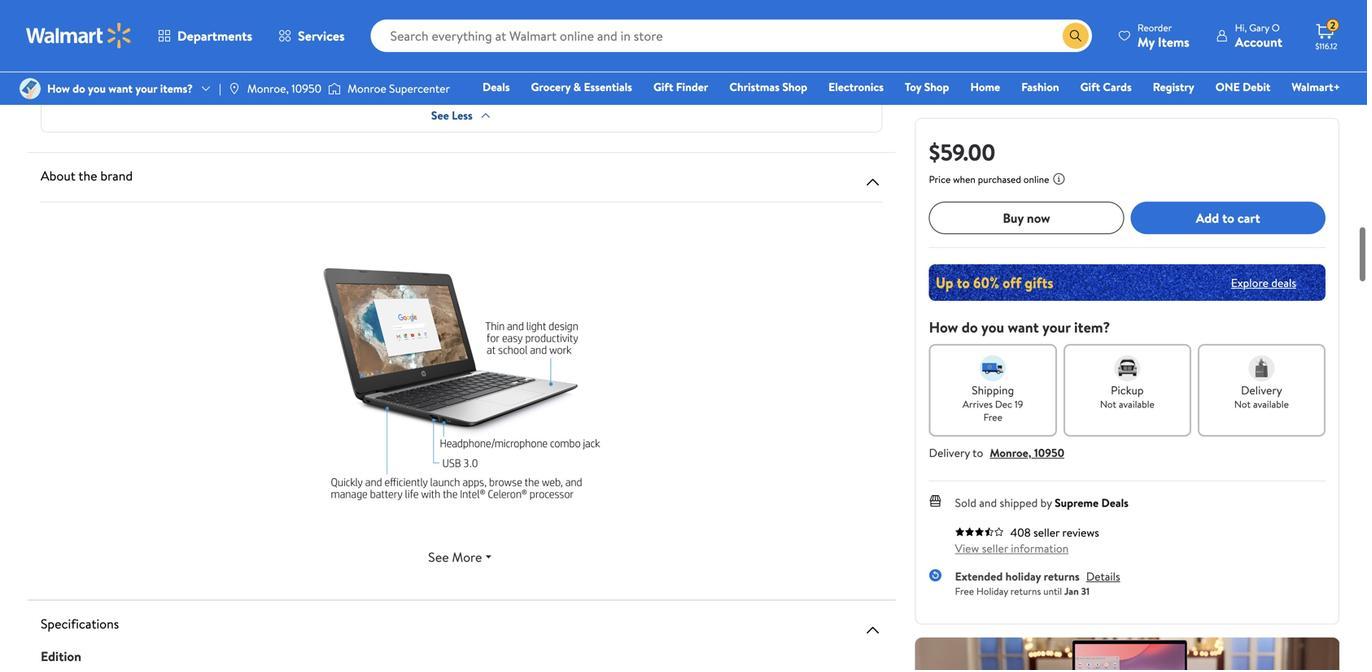Task type: locate. For each thing, give the bounding box(es) containing it.
1 horizontal spatial monroe,
[[990, 445, 1032, 461]]

1 horizontal spatial do
[[962, 318, 978, 338]]

gb up supercenter
[[443, 27, 457, 41]]

to
[[1223, 209, 1235, 227], [973, 445, 984, 461]]

home
[[971, 79, 1001, 95]]

seller
[[1034, 525, 1060, 541], [983, 541, 1009, 557]]

deals right supreme
[[1102, 495, 1129, 511]]

2
[[1331, 18, 1336, 32]]

to down arrives
[[973, 445, 984, 461]]

view seller information
[[956, 541, 1069, 557]]

1 11.6 in from the left
[[283, 75, 306, 89]]

available down the intent image for delivery in the bottom of the page
[[1254, 398, 1290, 412]]

1 horizontal spatial returns
[[1044, 569, 1080, 585]]

 image right |
[[228, 82, 241, 95]]

0 horizontal spatial do
[[73, 81, 85, 96]]

returns left 31
[[1044, 569, 1080, 585]]

1 16 gb cell from the left
[[276, 17, 426, 64]]

1 16 gb from the left
[[283, 27, 307, 41]]

1 11.6 from the left
[[283, 75, 296, 89]]

shop right "toy"
[[925, 79, 950, 95]]

2 11.6 from the left
[[432, 75, 446, 89]]

see
[[431, 107, 449, 123], [429, 549, 449, 567]]

0 horizontal spatial not
[[1101, 398, 1117, 412]]

monroe, right |
[[247, 81, 289, 96]]

11.6 for second 11.6 in cell from left
[[432, 75, 446, 89]]

2 11.6 in from the left
[[432, 75, 456, 89]]

to left cart
[[1223, 209, 1235, 227]]

shop for toy shop
[[925, 79, 950, 95]]

not down the intent image for delivery in the bottom of the page
[[1235, 398, 1252, 412]]

1 16 from the left
[[283, 27, 291, 41]]

holiday
[[1006, 569, 1042, 585]]

do up shipping
[[962, 318, 978, 338]]

returns left until
[[1011, 585, 1042, 599]]

2 16 gb from the left
[[432, 27, 457, 41]]

1 horizontal spatial 10950
[[1035, 445, 1065, 461]]

in up see less on the top left
[[448, 75, 456, 89]]

pickup
[[1112, 383, 1144, 399]]

dec
[[996, 398, 1013, 412]]

1 vertical spatial delivery
[[930, 445, 971, 461]]

1 horizontal spatial to
[[1223, 209, 1235, 227]]

cards
[[1104, 79, 1132, 95]]

available
[[1119, 398, 1155, 412], [1254, 398, 1290, 412]]

2 available from the left
[[1254, 398, 1290, 412]]

16
[[283, 27, 291, 41], [432, 27, 441, 41], [582, 27, 591, 41]]

0 horizontal spatial delivery
[[930, 445, 971, 461]]

1 vertical spatial free
[[956, 585, 975, 599]]

not for delivery
[[1235, 398, 1252, 412]]

1 in from the left
[[298, 75, 306, 89]]

16 gb for second 16 gb cell from left
[[432, 27, 457, 41]]

11.6 for fourth 11.6 in cell
[[882, 75, 895, 89]]

free down shipping
[[984, 411, 1003, 425]]

11.6 inside cell
[[732, 75, 746, 89]]

 image for monroe supercenter
[[328, 81, 341, 97]]

1 vertical spatial to
[[973, 445, 984, 461]]

cell
[[276, 0, 426, 16], [426, 0, 576, 16], [576, 0, 725, 16], [725, 0, 875, 16], [875, 0, 1025, 16], [725, 17, 875, 64], [875, 17, 1025, 64]]

11.6 in up see less on the top left
[[432, 75, 456, 89]]

reviews
[[1063, 525, 1100, 541]]

walmart image
[[26, 23, 132, 49]]

delivery
[[1242, 383, 1283, 399], [930, 445, 971, 461]]

Walmart Site-Wide search field
[[371, 20, 1093, 52]]

gary
[[1250, 21, 1270, 35]]

see less button
[[418, 103, 505, 129]]

3 in from the left
[[598, 75, 606, 89]]

not down intent image for pickup
[[1101, 398, 1117, 412]]

you up intent image for shipping
[[982, 318, 1005, 338]]

11.6 ''
[[732, 75, 752, 89]]

0 horizontal spatial free
[[956, 585, 975, 599]]

0 vertical spatial want
[[109, 81, 133, 96]]

see left less
[[431, 107, 449, 123]]

delivery not available
[[1235, 383, 1290, 412]]

shop right christmas
[[783, 79, 808, 95]]

free for extended
[[956, 585, 975, 599]]

monroe, 10950 button
[[990, 445, 1065, 461]]

in down services dropdown button
[[298, 75, 306, 89]]

gb up essentials
[[593, 27, 606, 41]]

4 11.6 from the left
[[732, 75, 746, 89]]

0 horizontal spatial your
[[135, 81, 157, 96]]

 image
[[20, 78, 41, 99], [328, 81, 341, 97], [228, 82, 241, 95]]

available inside delivery not available
[[1254, 398, 1290, 412]]

edition
[[41, 648, 81, 666]]

&
[[574, 79, 581, 95]]

1 vertical spatial deals
[[1102, 495, 1129, 511]]

monroe, down dec
[[990, 445, 1032, 461]]

seller down 3.5907 stars out of 5, based on 408 seller reviews element at bottom
[[983, 541, 1009, 557]]

1 horizontal spatial seller
[[1034, 525, 1060, 541]]

registry link
[[1146, 78, 1202, 96]]

arrives
[[963, 398, 993, 412]]

1 not from the left
[[1101, 398, 1117, 412]]

you
[[88, 81, 106, 96], [982, 318, 1005, 338]]

0 horizontal spatial available
[[1119, 398, 1155, 412]]

3 gb from the left
[[593, 27, 606, 41]]

4 in from the left
[[898, 75, 905, 89]]

408 seller reviews
[[1011, 525, 1100, 541]]

3 16 gb from the left
[[582, 27, 606, 41]]

1 horizontal spatial delivery
[[1242, 383, 1283, 399]]

16 gb cell up deals link
[[426, 17, 576, 64]]

11.6 in down services dropdown button
[[283, 75, 306, 89]]

11.6 in left "toy"
[[882, 75, 905, 89]]

0 horizontal spatial shop
[[783, 79, 808, 95]]

11.6 in for fourth 11.6 in cell
[[882, 75, 905, 89]]

gift cards
[[1081, 79, 1132, 95]]

your for item?
[[1043, 318, 1071, 338]]

16 left services
[[283, 27, 291, 41]]

0 vertical spatial free
[[984, 411, 1003, 425]]

deals
[[1272, 275, 1297, 291]]

until
[[1044, 585, 1063, 599]]

0 vertical spatial to
[[1223, 209, 1235, 227]]

 image for monroe, 10950
[[228, 82, 241, 95]]

your
[[135, 81, 157, 96], [1043, 318, 1071, 338]]

11.6 in for first 11.6 in cell
[[283, 75, 306, 89]]

2 horizontal spatial  image
[[328, 81, 341, 97]]

1 horizontal spatial gift
[[1081, 79, 1101, 95]]

16 gb up grocery & essentials
[[582, 27, 606, 41]]

2 gift from the left
[[1081, 79, 1101, 95]]

4 11.6 in from the left
[[882, 75, 905, 89]]

16 for third 16 gb cell from right
[[283, 27, 291, 41]]

0 horizontal spatial gift
[[654, 79, 674, 95]]

row containing 11.6 in
[[42, 64, 1368, 99]]

essentials
[[584, 79, 633, 95]]

gift left "finder"
[[654, 79, 674, 95]]

you down walmart image
[[88, 81, 106, 96]]

shop for christmas shop
[[783, 79, 808, 95]]

408
[[1011, 525, 1031, 541]]

0 horizontal spatial  image
[[20, 78, 41, 99]]

16 up supercenter
[[432, 27, 441, 41]]

deals
[[483, 79, 510, 95], [1102, 495, 1129, 511]]

11.6
[[283, 75, 296, 89], [432, 75, 446, 89], [582, 75, 596, 89], [732, 75, 746, 89], [882, 75, 895, 89]]

want
[[109, 81, 133, 96], [1008, 318, 1039, 338]]

1 available from the left
[[1119, 398, 1155, 412]]

1 vertical spatial you
[[982, 318, 1005, 338]]

16 gb cell up gift finder
[[576, 17, 725, 64]]

0 vertical spatial how
[[47, 81, 70, 96]]

0 horizontal spatial returns
[[1011, 585, 1042, 599]]

2 in from the left
[[448, 75, 456, 89]]

10950 down services dropdown button
[[292, 81, 322, 96]]

2 gb from the left
[[443, 27, 457, 41]]

1 horizontal spatial how
[[930, 318, 959, 338]]

1 vertical spatial monroe,
[[990, 445, 1032, 461]]

3 16 gb cell from the left
[[576, 17, 725, 64]]

11.6 in right &
[[582, 75, 606, 89]]

1 horizontal spatial  image
[[228, 82, 241, 95]]

2 16 gb cell from the left
[[426, 17, 576, 64]]

16 gb cell up "monroe"
[[276, 17, 426, 64]]

31
[[1082, 585, 1090, 599]]

2 not from the left
[[1235, 398, 1252, 412]]

free inside the extended holiday returns details free holiday returns until jan 31
[[956, 585, 975, 599]]

available down intent image for pickup
[[1119, 398, 1155, 412]]

1 vertical spatial your
[[1043, 318, 1071, 338]]

row containing 16 gb
[[42, 16, 1368, 64]]

available inside pickup not available
[[1119, 398, 1155, 412]]

sold and shipped by supreme deals
[[956, 495, 1129, 511]]

items?
[[160, 81, 193, 96]]

hi, gary o account
[[1236, 21, 1283, 51]]

11.6 for 2nd 11.6 in cell from the right
[[582, 75, 596, 89]]

gb up monroe, 10950
[[293, 27, 307, 41]]

11.6 right &
[[582, 75, 596, 89]]

2 horizontal spatial 16
[[582, 27, 591, 41]]

11.6 left "toy"
[[882, 75, 895, 89]]

not
[[1101, 398, 1117, 412], [1235, 398, 1252, 412]]

11.6 left ''
[[732, 75, 746, 89]]

1 horizontal spatial you
[[982, 318, 1005, 338]]

0 horizontal spatial deals
[[483, 79, 510, 95]]

your left item?
[[1043, 318, 1071, 338]]

deals up see less button
[[483, 79, 510, 95]]

jan
[[1065, 585, 1079, 599]]

1 shop from the left
[[783, 79, 808, 95]]

0 vertical spatial you
[[88, 81, 106, 96]]

1 horizontal spatial gb
[[443, 27, 457, 41]]

16 gb
[[283, 27, 307, 41], [432, 27, 457, 41], [582, 27, 606, 41]]

extended holiday returns details free holiday returns until jan 31
[[956, 569, 1121, 599]]

do for how do you want your item?
[[962, 318, 978, 338]]

3 11.6 in from the left
[[582, 75, 606, 89]]

11.6 up see less on the top left
[[432, 75, 446, 89]]

0 horizontal spatial 16
[[283, 27, 291, 41]]

how
[[47, 81, 70, 96], [930, 318, 959, 338]]

$59.00
[[930, 136, 996, 168]]

see for see less
[[431, 107, 449, 123]]

3 16 from the left
[[582, 27, 591, 41]]

1 horizontal spatial want
[[1008, 318, 1039, 338]]

2 horizontal spatial gb
[[593, 27, 606, 41]]

1 horizontal spatial 16 gb
[[432, 27, 457, 41]]

0 vertical spatial monroe,
[[247, 81, 289, 96]]

seller right 408
[[1034, 525, 1060, 541]]

available for delivery
[[1254, 398, 1290, 412]]

your left items?
[[135, 81, 157, 96]]

delivery inside delivery not available
[[1242, 383, 1283, 399]]

0 horizontal spatial how
[[47, 81, 70, 96]]

2 horizontal spatial 16 gb
[[582, 27, 606, 41]]

1 11.6 in cell from the left
[[276, 65, 426, 99]]

online
[[1024, 173, 1050, 186]]

less
[[452, 107, 473, 123]]

11.6 in cell
[[276, 65, 426, 99], [426, 65, 576, 99], [576, 65, 725, 99], [875, 65, 1025, 99]]

16 gb up supercenter
[[432, 27, 457, 41]]

1 gift from the left
[[654, 79, 674, 95]]

in for fourth 11.6 in cell
[[898, 75, 905, 89]]

delivery up sold
[[930, 445, 971, 461]]

by
[[1041, 495, 1053, 511]]

2 16 from the left
[[432, 27, 441, 41]]

free inside shipping arrives dec 19 free
[[984, 411, 1003, 425]]

1 vertical spatial 10950
[[1035, 445, 1065, 461]]

11.6 for 11.6 '' cell
[[732, 75, 746, 89]]

3 11.6 from the left
[[582, 75, 596, 89]]

0 vertical spatial 10950
[[292, 81, 322, 96]]

0 horizontal spatial 16 gb
[[283, 27, 307, 41]]

0 horizontal spatial want
[[109, 81, 133, 96]]

0 horizontal spatial you
[[88, 81, 106, 96]]

1 vertical spatial do
[[962, 318, 978, 338]]

see left more
[[429, 549, 449, 567]]

your for items?
[[135, 81, 157, 96]]

you for how do you want your item?
[[982, 318, 1005, 338]]

0 vertical spatial deals
[[483, 79, 510, 95]]

0 vertical spatial see
[[431, 107, 449, 123]]

see inside button
[[429, 549, 449, 567]]

5 11.6 from the left
[[882, 75, 895, 89]]

16 up grocery & essentials
[[582, 27, 591, 41]]

in
[[298, 75, 306, 89], [448, 75, 456, 89], [598, 75, 606, 89], [898, 75, 905, 89]]

1 gb from the left
[[293, 27, 307, 41]]

monroe supercenter
[[348, 81, 450, 96]]

see inside button
[[431, 107, 449, 123]]

specifications image
[[864, 621, 883, 641]]

1 horizontal spatial free
[[984, 411, 1003, 425]]

0 vertical spatial do
[[73, 81, 85, 96]]

row
[[42, 0, 1368, 16], [42, 16, 1368, 64], [42, 64, 1368, 99]]

gift for gift cards
[[1081, 79, 1101, 95]]

16 gb for third 16 gb cell from right
[[283, 27, 307, 41]]

0 horizontal spatial gb
[[293, 27, 307, 41]]

1 vertical spatial see
[[429, 549, 449, 567]]

the
[[78, 167, 97, 185]]

3 11.6 in cell from the left
[[576, 65, 725, 99]]

1 horizontal spatial not
[[1235, 398, 1252, 412]]

about the brand
[[41, 167, 133, 185]]

not inside delivery not available
[[1235, 398, 1252, 412]]

services
[[298, 27, 345, 45]]

gb for second 16 gb cell from left
[[443, 27, 457, 41]]

16 gb up monroe, 10950
[[283, 27, 307, 41]]

16 gb for 3rd 16 gb cell from left
[[582, 27, 606, 41]]

gift finder
[[654, 79, 709, 95]]

0 vertical spatial your
[[135, 81, 157, 96]]

in left "toy"
[[898, 75, 905, 89]]

view
[[956, 541, 980, 557]]

in for 2nd 11.6 in cell from the right
[[598, 75, 606, 89]]

in right &
[[598, 75, 606, 89]]

o
[[1273, 21, 1281, 35]]

delivery down the intent image for delivery in the bottom of the page
[[1242, 383, 1283, 399]]

walmart+ link
[[1285, 78, 1348, 96]]

free left holiday
[[956, 585, 975, 599]]

want left items?
[[109, 81, 133, 96]]

10950 up by
[[1035, 445, 1065, 461]]

1 vertical spatial want
[[1008, 318, 1039, 338]]

2 row from the top
[[42, 16, 1368, 64]]

0 horizontal spatial seller
[[983, 541, 1009, 557]]

not inside pickup not available
[[1101, 398, 1117, 412]]

11.6 in
[[283, 75, 306, 89], [432, 75, 456, 89], [582, 75, 606, 89], [882, 75, 905, 89]]

0 horizontal spatial to
[[973, 445, 984, 461]]

16 gb cell
[[276, 17, 426, 64], [426, 17, 576, 64], [576, 17, 725, 64]]

11.6 down services dropdown button
[[283, 75, 296, 89]]

1 vertical spatial how
[[930, 318, 959, 338]]

1 horizontal spatial available
[[1254, 398, 1290, 412]]

1 horizontal spatial 16
[[432, 27, 441, 41]]

gift left cards
[[1081, 79, 1101, 95]]

to inside button
[[1223, 209, 1235, 227]]

1 horizontal spatial shop
[[925, 79, 950, 95]]

seller for reviews
[[1034, 525, 1060, 541]]

electronics
[[829, 79, 884, 95]]

4 11.6 in cell from the left
[[875, 65, 1025, 99]]

add
[[1197, 209, 1220, 227]]

sold
[[956, 495, 977, 511]]

3 row from the top
[[42, 64, 1368, 99]]

2 shop from the left
[[925, 79, 950, 95]]

intent image for delivery image
[[1249, 356, 1275, 382]]

want left item?
[[1008, 318, 1039, 338]]

how for how do you want your items?
[[47, 81, 70, 96]]

 image left "monroe"
[[328, 81, 341, 97]]

 image down walmart image
[[20, 78, 41, 99]]

shipping arrives dec 19 free
[[963, 383, 1024, 425]]

free
[[984, 411, 1003, 425], [956, 585, 975, 599]]

gift
[[654, 79, 674, 95], [1081, 79, 1101, 95]]

1 horizontal spatial your
[[1043, 318, 1071, 338]]

do down walmart image
[[73, 81, 85, 96]]

0 vertical spatial delivery
[[1242, 383, 1283, 399]]



Task type: describe. For each thing, give the bounding box(es) containing it.
19
[[1015, 398, 1024, 412]]

shipping
[[972, 383, 1015, 399]]

christmas shop
[[730, 79, 808, 95]]

how do you want your item?
[[930, 318, 1111, 338]]

purchased
[[978, 173, 1022, 186]]

christmas
[[730, 79, 780, 95]]

toy shop link
[[898, 78, 957, 96]]

explore
[[1232, 275, 1269, 291]]

about
[[41, 167, 76, 185]]

free for shipping
[[984, 411, 1003, 425]]

price when purchased online
[[930, 173, 1050, 186]]

home link
[[964, 78, 1008, 96]]

pickup not available
[[1101, 383, 1155, 412]]

Search search field
[[371, 20, 1093, 52]]

gb for third 16 gb cell from right
[[293, 27, 307, 41]]

up to sixty percent off deals. shop now. image
[[930, 265, 1326, 301]]

registry
[[1154, 79, 1195, 95]]

add to cart button
[[1131, 202, 1326, 234]]

grocery
[[531, 79, 571, 95]]

gift finder link
[[646, 78, 716, 96]]

in for second 11.6 in cell from left
[[448, 75, 456, 89]]

price
[[930, 173, 951, 186]]

add to cart
[[1197, 209, 1261, 227]]

seller for information
[[983, 541, 1009, 557]]

how do you want your items?
[[47, 81, 193, 96]]

delivery for not
[[1242, 383, 1283, 399]]

$116.12
[[1316, 41, 1338, 52]]

do for how do you want your items?
[[73, 81, 85, 96]]

11.6 in for second 11.6 in cell from left
[[432, 75, 456, 89]]

reorder my items
[[1138, 21, 1190, 51]]

buy now
[[1003, 209, 1051, 227]]

one debit
[[1216, 79, 1271, 95]]

deals link
[[476, 78, 517, 96]]

services button
[[266, 16, 358, 55]]

supreme
[[1055, 495, 1099, 511]]

how for how do you want your item?
[[930, 318, 959, 338]]

to for add
[[1223, 209, 1235, 227]]

buy
[[1003, 209, 1024, 227]]

debit
[[1243, 79, 1271, 95]]

1 row from the top
[[42, 0, 1368, 16]]

3.5907 stars out of 5, based on 408 seller reviews element
[[956, 528, 1004, 537]]

want for items?
[[109, 81, 133, 96]]

buy now button
[[930, 202, 1125, 234]]

toy
[[905, 79, 922, 95]]

items
[[1159, 33, 1190, 51]]

cart
[[1238, 209, 1261, 227]]

16 for second 16 gb cell from left
[[432, 27, 441, 41]]

information
[[1011, 541, 1069, 557]]

gift for gift finder
[[654, 79, 674, 95]]

want for item?
[[1008, 318, 1039, 338]]

search icon image
[[1070, 29, 1083, 42]]

explore deals link
[[1225, 268, 1304, 297]]

about the brand image
[[864, 173, 883, 192]]

departments
[[177, 27, 252, 45]]

see more
[[429, 549, 482, 567]]

now
[[1027, 209, 1051, 227]]

in for first 11.6 in cell
[[298, 75, 306, 89]]

extended
[[956, 569, 1003, 585]]

see more button
[[41, 541, 883, 574]]

finder
[[676, 79, 709, 95]]

available for pickup
[[1119, 398, 1155, 412]]

you for how do you want your items?
[[88, 81, 106, 96]]

1 horizontal spatial deals
[[1102, 495, 1129, 511]]

0 horizontal spatial monroe,
[[247, 81, 289, 96]]

shipped
[[1000, 495, 1038, 511]]

11.6 '' cell
[[725, 65, 875, 99]]

one debit link
[[1209, 78, 1279, 96]]

gb for 3rd 16 gb cell from left
[[593, 27, 606, 41]]

2 11.6 in cell from the left
[[426, 65, 576, 99]]

holiday
[[977, 585, 1009, 599]]

grocery & essentials link
[[524, 78, 640, 96]]

 image for how do you want your items?
[[20, 78, 41, 99]]

grocery & essentials
[[531, 79, 633, 95]]

departments button
[[145, 16, 266, 55]]

account
[[1236, 33, 1283, 51]]

legal information image
[[1053, 173, 1066, 186]]

monroe
[[348, 81, 387, 96]]

brand
[[100, 167, 133, 185]]

fashion link
[[1015, 78, 1067, 96]]

intent image for shipping image
[[980, 356, 1007, 382]]

explore deals
[[1232, 275, 1297, 291]]

monroe, 10950
[[247, 81, 322, 96]]

item?
[[1075, 318, 1111, 338]]

intent image for pickup image
[[1115, 356, 1141, 382]]

delivery for to
[[930, 445, 971, 461]]

supercenter
[[389, 81, 450, 96]]

more
[[452, 549, 482, 567]]

hi,
[[1236, 21, 1248, 35]]

fashion
[[1022, 79, 1060, 95]]

my
[[1138, 33, 1155, 51]]

0 horizontal spatial 10950
[[292, 81, 322, 96]]

to for delivery
[[973, 445, 984, 461]]

gift cards link
[[1074, 78, 1140, 96]]

view seller information link
[[956, 541, 1069, 557]]

16 for 3rd 16 gb cell from left
[[582, 27, 591, 41]]

11.6 for first 11.6 in cell
[[283, 75, 296, 89]]

specifications
[[41, 616, 119, 633]]

when
[[954, 173, 976, 186]]

see less
[[431, 107, 473, 123]]

see for see more
[[429, 549, 449, 567]]

|
[[219, 81, 221, 96]]

delivery to monroe, 10950
[[930, 445, 1065, 461]]

not for pickup
[[1101, 398, 1117, 412]]

details
[[1087, 569, 1121, 585]]

toy shop
[[905, 79, 950, 95]]

details button
[[1087, 569, 1121, 585]]

11.6 in for 2nd 11.6 in cell from the right
[[582, 75, 606, 89]]

''
[[748, 75, 752, 89]]

electronics link
[[822, 78, 892, 96]]

and
[[980, 495, 998, 511]]

walmart+
[[1292, 79, 1341, 95]]

reorder
[[1138, 21, 1173, 35]]



Task type: vqa. For each thing, say whether or not it's contained in the screenshot.
from
no



